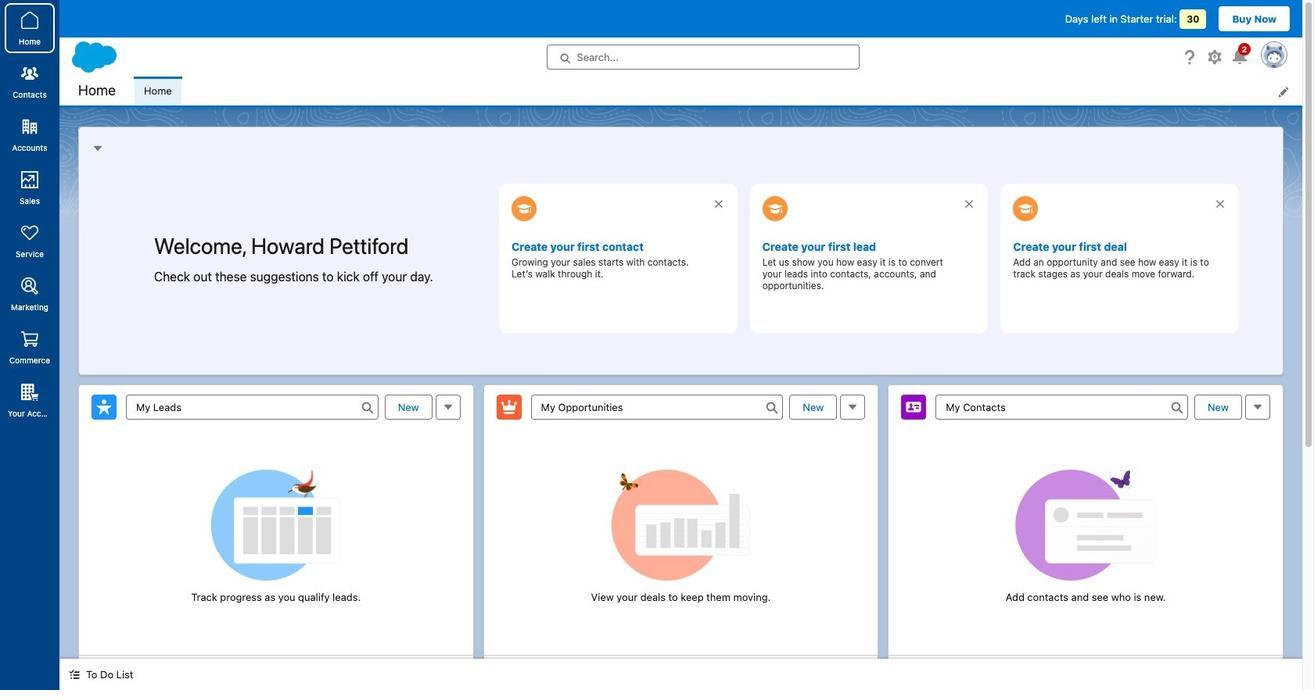 Task type: vqa. For each thing, say whether or not it's contained in the screenshot.
2nd Select an Option text box from left
yes



Task type: locate. For each thing, give the bounding box(es) containing it.
2 select an option text field from the left
[[531, 395, 783, 420]]

list
[[135, 77, 1303, 106]]

Select an Option text field
[[126, 395, 378, 420], [531, 395, 783, 420]]

1 horizontal spatial select an option text field
[[531, 395, 783, 420]]

text default image
[[69, 670, 80, 681]]

0 horizontal spatial select an option text field
[[126, 395, 378, 420]]

1 select an option text field from the left
[[126, 395, 378, 420]]



